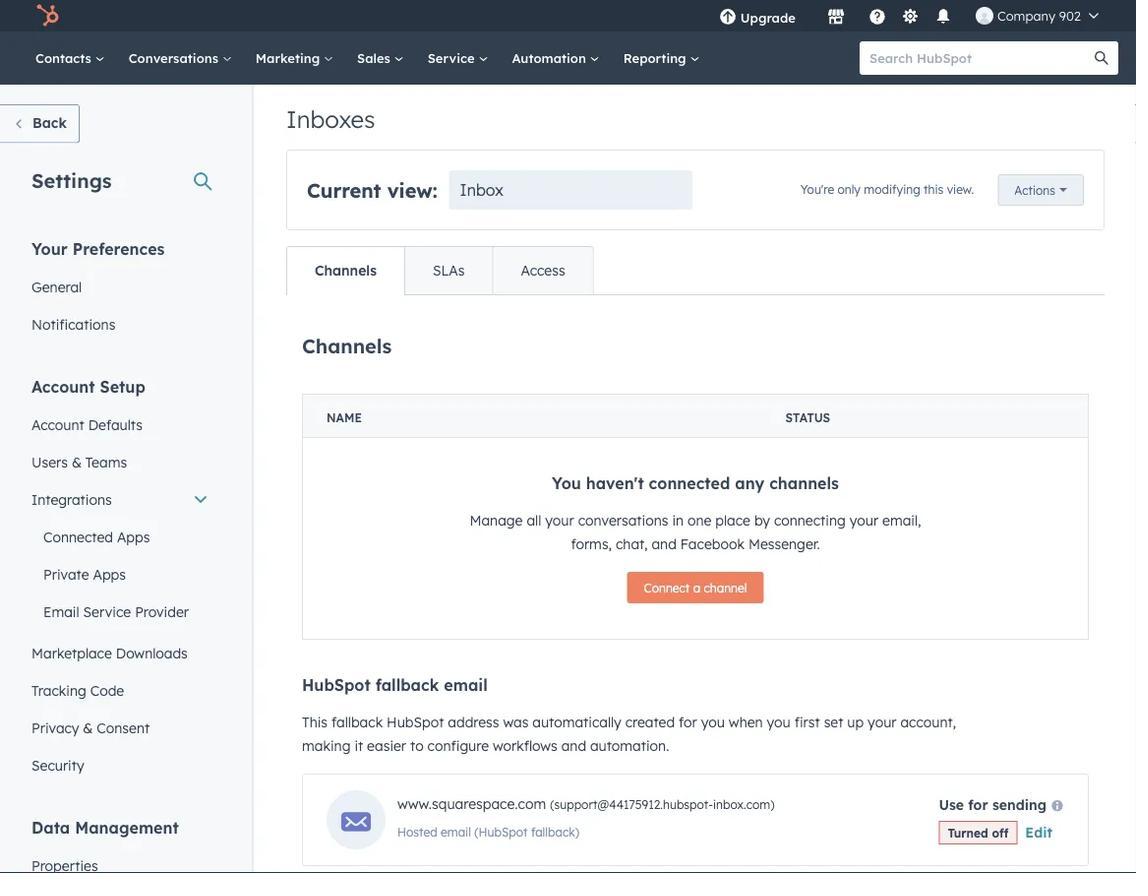 Task type: vqa. For each thing, say whether or not it's contained in the screenshot.
banner
no



Task type: locate. For each thing, give the bounding box(es) containing it.
place
[[716, 512, 751, 529]]

current view:
[[307, 178, 438, 202]]

email
[[444, 675, 488, 695], [441, 825, 471, 840]]

inbox.com)
[[714, 797, 775, 812]]

tab list
[[286, 246, 594, 295]]

search image
[[1095, 51, 1109, 65]]

apps for connected apps
[[117, 528, 150, 545]]

0 vertical spatial channels
[[315, 262, 377, 279]]

a
[[694, 580, 701, 595]]

0 horizontal spatial for
[[679, 714, 698, 731]]

fallback up it at the bottom left of page
[[332, 714, 383, 731]]

& right "privacy"
[[83, 719, 93, 736]]

conversations link
[[117, 31, 244, 85]]

up
[[848, 714, 864, 731]]

for
[[679, 714, 698, 731], [969, 796, 989, 813]]

1 vertical spatial email
[[441, 825, 471, 840]]

for inside 'this fallback hubspot address was automatically created for you when you first set up your account, making it easier to configure workflows and automation.'
[[679, 714, 698, 731]]

security link
[[20, 747, 220, 784]]

1 vertical spatial &
[[83, 719, 93, 736]]

automation link
[[500, 31, 612, 85]]

0 vertical spatial and
[[652, 535, 677, 553]]

1 vertical spatial and
[[562, 737, 587, 754]]

hubspot up this
[[302, 675, 371, 695]]

fallback
[[376, 675, 439, 695], [332, 714, 383, 731]]

back link
[[0, 104, 80, 143]]

tracking code
[[31, 682, 124, 699]]

company 902
[[998, 7, 1082, 24]]

1 vertical spatial channels
[[302, 333, 392, 358]]

0 horizontal spatial you
[[701, 714, 725, 731]]

1 horizontal spatial &
[[83, 719, 93, 736]]

1 horizontal spatial hubspot
[[387, 714, 444, 731]]

0 vertical spatial service
[[428, 50, 479, 66]]

channels down current
[[315, 262, 377, 279]]

tracking
[[31, 682, 86, 699]]

channels inside 'tab list'
[[315, 262, 377, 279]]

0 vertical spatial hubspot
[[302, 675, 371, 695]]

email up address
[[444, 675, 488, 695]]

channel
[[704, 580, 747, 595]]

& for privacy
[[83, 719, 93, 736]]

0 vertical spatial fallback
[[376, 675, 439, 695]]

connected apps link
[[20, 518, 220, 556]]

apps inside "link"
[[117, 528, 150, 545]]

company 902 button
[[964, 0, 1111, 31]]

preferences
[[73, 239, 165, 258]]

for right 'use'
[[969, 796, 989, 813]]

you
[[701, 714, 725, 731], [767, 714, 791, 731]]

1 vertical spatial apps
[[93, 565, 126, 583]]

channels
[[315, 262, 377, 279], [302, 333, 392, 358]]

you're only modifying this view.
[[801, 182, 975, 197]]

and
[[652, 535, 677, 553], [562, 737, 587, 754]]

users & teams link
[[20, 443, 220, 481]]

0 vertical spatial apps
[[117, 528, 150, 545]]

service right sales link
[[428, 50, 479, 66]]

0 horizontal spatial &
[[72, 453, 82, 470]]

0 vertical spatial for
[[679, 714, 698, 731]]

www.squarespace.com (support@44175912.hubspot-inbox.com)
[[398, 795, 775, 812]]

1 account from the top
[[31, 376, 95, 396]]

help button
[[861, 0, 895, 31]]

general
[[31, 278, 82, 295]]

one
[[688, 512, 712, 529]]

when
[[729, 714, 763, 731]]

apps down integrations button
[[117, 528, 150, 545]]

marketplaces button
[[816, 0, 857, 31]]

you haven't connected any channels
[[552, 473, 839, 493]]

1 you from the left
[[701, 714, 725, 731]]

upgrade
[[741, 9, 796, 26]]

your
[[546, 512, 575, 529], [850, 512, 879, 529], [868, 714, 897, 731]]

and inside manage all your conversations in one place by connecting your email, forms, chat, and facebook messenger.
[[652, 535, 677, 553]]

1 horizontal spatial and
[[652, 535, 677, 553]]

data management
[[31, 817, 179, 837]]

account up users
[[31, 416, 84, 433]]

1 horizontal spatial for
[[969, 796, 989, 813]]

marketing
[[256, 50, 324, 66]]

your left email,
[[850, 512, 879, 529]]

hubspot image
[[35, 4, 59, 28]]

channels up the name
[[302, 333, 392, 358]]

2 account from the top
[[31, 416, 84, 433]]

account defaults
[[31, 416, 143, 433]]

menu containing company 902
[[706, 0, 1113, 31]]

connect
[[644, 580, 690, 595]]

messenger.
[[749, 535, 820, 553]]

account up account defaults
[[31, 376, 95, 396]]

account,
[[901, 714, 957, 731]]

your inside 'this fallback hubspot address was automatically created for you when you first set up your account, making it easier to configure workflows and automation.'
[[868, 714, 897, 731]]

apps up email service provider
[[93, 565, 126, 583]]

service down private apps link on the bottom left
[[83, 603, 131, 620]]

automation.
[[591, 737, 670, 754]]

& inside "link"
[[83, 719, 93, 736]]

email down www.squarespace.com
[[441, 825, 471, 840]]

modifying
[[864, 182, 921, 197]]

conversations
[[578, 512, 669, 529]]

connect a channel
[[644, 580, 747, 595]]

forms,
[[571, 535, 612, 553]]

account setup element
[[20, 375, 220, 784]]

you left when on the bottom
[[701, 714, 725, 731]]

edit
[[1026, 824, 1053, 841]]

for right created
[[679, 714, 698, 731]]

your right all
[[546, 512, 575, 529]]

0 vertical spatial &
[[72, 453, 82, 470]]

&
[[72, 453, 82, 470], [83, 719, 93, 736]]

search button
[[1086, 41, 1119, 75]]

configure
[[428, 737, 489, 754]]

actions button
[[998, 174, 1085, 206]]

security
[[31, 756, 84, 774]]

view:
[[387, 178, 438, 202]]

sales
[[357, 50, 394, 66]]

channels for the channels link
[[315, 262, 377, 279]]

0 horizontal spatial service
[[83, 603, 131, 620]]

status
[[786, 410, 831, 425]]

by
[[755, 512, 771, 529]]

and down in
[[652, 535, 677, 553]]

manage
[[470, 512, 523, 529]]

1 horizontal spatial service
[[428, 50, 479, 66]]

this fallback hubspot address was automatically created for you when you first set up your account, making it easier to configure workflows and automation.
[[302, 714, 957, 754]]

users & teams
[[31, 453, 127, 470]]

only
[[838, 182, 861, 197]]

1 horizontal spatial you
[[767, 714, 791, 731]]

1 vertical spatial hubspot
[[387, 714, 444, 731]]

channels inside tab panel
[[302, 333, 392, 358]]

and down automatically
[[562, 737, 587, 754]]

facebook
[[681, 535, 745, 553]]

reporting
[[624, 50, 690, 66]]

0 vertical spatial account
[[31, 376, 95, 396]]

0 horizontal spatial and
[[562, 737, 587, 754]]

edit button
[[1026, 821, 1053, 844]]

sales link
[[346, 31, 416, 85]]

reporting link
[[612, 31, 712, 85]]

marketplaces image
[[828, 9, 845, 27]]

menu
[[706, 0, 1113, 31]]

fallback up to
[[376, 675, 439, 695]]

service
[[428, 50, 479, 66], [83, 603, 131, 620]]

fallback for email
[[376, 675, 439, 695]]

channels
[[770, 473, 839, 493]]

connect a channel button
[[628, 572, 764, 603]]

1 vertical spatial account
[[31, 416, 84, 433]]

1 vertical spatial service
[[83, 603, 131, 620]]

your preferences
[[31, 239, 165, 258]]

hubspot link
[[24, 4, 74, 28]]

data management element
[[20, 816, 220, 873]]

hubspot up to
[[387, 714, 444, 731]]

marketing link
[[244, 31, 346, 85]]

0 horizontal spatial hubspot
[[302, 675, 371, 695]]

downloads
[[116, 644, 188, 661]]

1 vertical spatial fallback
[[332, 714, 383, 731]]

& right users
[[72, 453, 82, 470]]

privacy & consent link
[[20, 709, 220, 747]]

turned
[[948, 825, 989, 840]]

actions
[[1015, 183, 1056, 197]]

channels for channels tab panel
[[302, 333, 392, 358]]

account for account setup
[[31, 376, 95, 396]]

fallback inside 'this fallback hubspot address was automatically created for you when you first set up your account, making it easier to configure workflows and automation.'
[[332, 714, 383, 731]]

you left first
[[767, 714, 791, 731]]

slas link
[[404, 247, 493, 294]]

hubspot inside 'this fallback hubspot address was automatically created for you when you first set up your account, making it easier to configure workflows and automation.'
[[387, 714, 444, 731]]

service inside account setup element
[[83, 603, 131, 620]]

apps
[[117, 528, 150, 545], [93, 565, 126, 583]]

your right the up
[[868, 714, 897, 731]]

account defaults link
[[20, 406, 220, 443]]

notifications
[[31, 315, 116, 333]]



Task type: describe. For each thing, give the bounding box(es) containing it.
service link
[[416, 31, 500, 85]]

your preferences element
[[20, 238, 220, 343]]

your
[[31, 239, 68, 258]]

fallback)
[[531, 825, 580, 840]]

set
[[824, 714, 844, 731]]

Search HubSpot search field
[[860, 41, 1101, 75]]

integrations
[[31, 491, 112, 508]]

www.squarespace.com
[[398, 795, 546, 812]]

consent
[[97, 719, 150, 736]]

was
[[503, 714, 529, 731]]

defaults
[[88, 416, 143, 433]]

inbox
[[460, 180, 504, 200]]

hosted
[[398, 825, 438, 840]]

setup
[[100, 376, 145, 396]]

upgrade image
[[719, 9, 737, 27]]

connected
[[649, 473, 731, 493]]

use for sending
[[939, 796, 1047, 813]]

integrations button
[[20, 481, 220, 518]]

general link
[[20, 268, 220, 306]]

contacts link
[[24, 31, 117, 85]]

tracking code link
[[20, 672, 220, 709]]

chat,
[[616, 535, 648, 553]]

902
[[1060, 7, 1082, 24]]

any
[[735, 473, 765, 493]]

easier
[[367, 737, 407, 754]]

users
[[31, 453, 68, 470]]

(support@44175912.hubspot-
[[550, 797, 714, 812]]

1 vertical spatial for
[[969, 796, 989, 813]]

email service provider
[[43, 603, 189, 620]]

automation
[[512, 50, 590, 66]]

you're
[[801, 182, 835, 197]]

automatically
[[533, 714, 622, 731]]

private apps
[[43, 565, 126, 583]]

off
[[993, 825, 1009, 840]]

settings link
[[899, 5, 923, 26]]

you
[[552, 473, 582, 493]]

conversations
[[129, 50, 222, 66]]

0 vertical spatial email
[[444, 675, 488, 695]]

private
[[43, 565, 89, 583]]

this
[[302, 714, 328, 731]]

account for account defaults
[[31, 416, 84, 433]]

connecting
[[774, 512, 846, 529]]

sending
[[993, 796, 1047, 813]]

marketplace downloads link
[[20, 634, 220, 672]]

(hubspot
[[475, 825, 528, 840]]

notifications button
[[927, 0, 961, 31]]

& for users
[[72, 453, 82, 470]]

this
[[924, 182, 944, 197]]

use
[[939, 796, 965, 813]]

email,
[[883, 512, 922, 529]]

settings image
[[902, 8, 920, 26]]

privacy & consent
[[31, 719, 150, 736]]

code
[[90, 682, 124, 699]]

help image
[[869, 9, 887, 27]]

company
[[998, 7, 1056, 24]]

workflows
[[493, 737, 558, 754]]

mateo roberts image
[[976, 7, 994, 25]]

turned off
[[948, 825, 1009, 840]]

channels tab panel
[[286, 294, 1105, 873]]

privacy
[[31, 719, 79, 736]]

name
[[327, 410, 362, 425]]

to
[[410, 737, 424, 754]]

all
[[527, 512, 542, 529]]

and inside 'this fallback hubspot address was automatically created for you when you first set up your account, making it easier to configure workflows and automation.'
[[562, 737, 587, 754]]

notifications link
[[20, 306, 220, 343]]

apps for private apps
[[93, 565, 126, 583]]

tab list containing channels
[[286, 246, 594, 295]]

data
[[31, 817, 70, 837]]

inbox button
[[449, 170, 693, 210]]

marketplace downloads
[[31, 644, 188, 661]]

address
[[448, 714, 500, 731]]

haven't
[[586, 473, 644, 493]]

connected
[[43, 528, 113, 545]]

view.
[[947, 182, 975, 197]]

settings
[[31, 168, 112, 192]]

current
[[307, 178, 381, 202]]

fallback for hubspot
[[332, 714, 383, 731]]

private apps link
[[20, 556, 220, 593]]

it
[[355, 737, 363, 754]]

access
[[521, 262, 566, 279]]

email
[[43, 603, 79, 620]]

2 you from the left
[[767, 714, 791, 731]]

first
[[795, 714, 821, 731]]

notifications image
[[935, 9, 953, 27]]

created
[[626, 714, 675, 731]]

marketplace
[[31, 644, 112, 661]]



